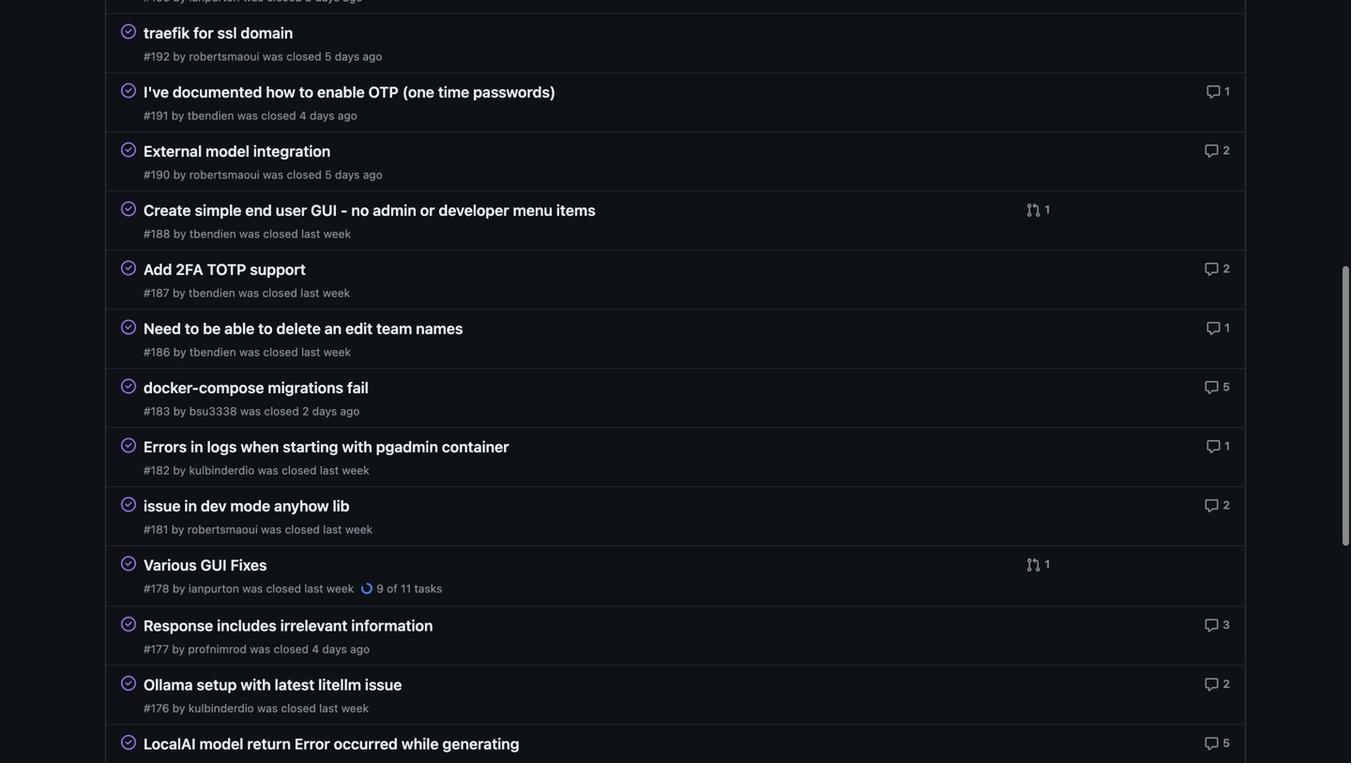 Task type: vqa. For each thing, say whether or not it's contained in the screenshot.


Task type: describe. For each thing, give the bounding box(es) containing it.
5 inside "external model integration #190             by robertsmaoui was closed 5 days ago"
[[325, 168, 332, 181]]

comment image for add 2fa totp support
[[1205, 262, 1220, 277]]

2 for external model integration
[[1223, 144, 1230, 157]]

closed inside "external model integration #190             by robertsmaoui was closed 5 days ago"
[[287, 168, 322, 181]]

9 of 11 tasks
[[377, 582, 442, 595]]

add 2fa totp support #187             by tbendien was closed last week
[[144, 260, 350, 299]]

with inside errors in logs when starting with pgadmin container #182             by kulbinderdio was closed last week
[[342, 438, 372, 456]]

docker-compose migrations fail #183             by bsu3338 was closed 2 days ago
[[144, 379, 369, 418]]

team
[[376, 320, 412, 337]]

days inside i've documented how to enable otp (one time passwords) #191             by tbendien was closed 4 days ago
[[310, 109, 335, 122]]

#188
[[144, 227, 170, 240]]

totp
[[207, 260, 246, 278]]

profnimrod link
[[188, 642, 247, 656]]

by inside ollama setup with latest litellm issue #176             by kulbinderdio was closed last week
[[172, 702, 185, 715]]

11
[[401, 582, 411, 595]]

items
[[556, 201, 596, 219]]

developer
[[439, 201, 509, 219]]

(one
[[402, 83, 434, 101]]

9
[[377, 582, 384, 595]]

closed issue image for localai model return error occurred while generating
[[121, 735, 136, 750]]

ollama
[[144, 676, 193, 694]]

closed inside response includes irrelevant information #177             by profnimrod was closed 4 days ago
[[274, 642, 309, 656]]

otp
[[369, 83, 399, 101]]

comment image for i've documented how to enable otp (one time passwords)
[[1206, 84, 1221, 99]]

ago for domain
[[363, 50, 382, 63]]

days for fail
[[312, 405, 337, 418]]

lib
[[333, 497, 350, 515]]

last inside create simple end user gui - no admin or developer menu items #188             by tbendien was closed last week
[[301, 227, 320, 240]]

closed issue element for ollama setup with latest litellm issue
[[121, 675, 136, 691]]

week left 9
[[327, 582, 354, 595]]

profnimrod
[[188, 642, 247, 656]]

#182
[[144, 464, 170, 477]]

week inside issue in dev mode anyhow lib #181             by robertsmaoui was closed last week
[[345, 523, 373, 536]]

2 5 link from the top
[[1205, 734, 1230, 751]]

generating
[[443, 735, 520, 753]]

1 link for i've documented how to enable otp (one time passwords)
[[1206, 83, 1230, 99]]

last inside ollama setup with latest litellm issue #176             by kulbinderdio was closed last week
[[319, 702, 338, 715]]

comment image for docker-compose migrations fail
[[1205, 380, 1220, 395]]

gui inside create simple end user gui - no admin or developer menu items #188             by tbendien was closed last week
[[311, 201, 337, 219]]

ago inside "external model integration #190             by robertsmaoui was closed 5 days ago"
[[363, 168, 383, 181]]

user
[[276, 201, 307, 219]]

#178             by ianpurton was closed last week
[[144, 582, 354, 595]]

mode
[[230, 497, 270, 515]]

localai
[[144, 735, 196, 753]]

tbendien inside the need to be able to delete an edit team names #186             by tbendien was closed last week
[[189, 345, 236, 359]]

days inside "external model integration #190             by robertsmaoui was closed 5 days ago"
[[335, 168, 360, 181]]

response includes irrelevant information #177             by profnimrod was closed 4 days ago
[[144, 617, 433, 656]]

kulbinderdio link for in
[[189, 464, 255, 477]]

bsu3338
[[189, 405, 237, 418]]

tbendien link for to
[[189, 345, 236, 359]]

comment image for ollama setup with latest litellm issue
[[1205, 677, 1220, 692]]

closed issue image for external model integration
[[121, 142, 136, 157]]

support
[[250, 260, 306, 278]]

enable
[[317, 83, 365, 101]]

last inside issue in dev mode anyhow lib #181             by robertsmaoui was closed last week
[[323, 523, 342, 536]]

#190
[[144, 168, 170, 181]]

robertsmaoui link for dev
[[187, 523, 258, 536]]

4 inside i've documented how to enable otp (one time passwords) #191             by tbendien was closed 4 days ago
[[299, 109, 307, 122]]

by inside create simple end user gui - no admin or developer menu items #188             by tbendien was closed last week
[[173, 227, 186, 240]]

logs
[[207, 438, 237, 456]]

ago for fail
[[340, 405, 360, 418]]

week inside create simple end user gui - no admin or developer menu items #188             by tbendien was closed last week
[[324, 227, 351, 240]]

localai model return error occurred while generating
[[144, 735, 520, 753]]

by inside add 2fa totp support #187             by tbendien was closed last week
[[173, 286, 185, 299]]

0 horizontal spatial gui
[[201, 556, 227, 574]]

#187
[[144, 286, 170, 299]]

closed up response includes irrelevant information link
[[266, 582, 301, 595]]

an
[[325, 320, 342, 337]]

robertsmaoui inside "external model integration #190             by robertsmaoui was closed 5 days ago"
[[189, 168, 260, 181]]

be
[[203, 320, 221, 337]]

2 link for add 2fa totp support
[[1205, 260, 1230, 277]]

1 5 link from the top
[[1205, 378, 1230, 395]]

closed issue element for traefik for ssl domain
[[121, 23, 136, 39]]

response includes irrelevant information link
[[144, 617, 433, 634]]

was inside add 2fa totp support #187             by tbendien was closed last week
[[239, 286, 259, 299]]

tbendien link for 2fa
[[189, 286, 235, 299]]

litellm
[[318, 676, 361, 694]]

2 link for issue in dev mode anyhow lib
[[1205, 496, 1230, 513]]

how
[[266, 83, 295, 101]]

#186
[[144, 345, 170, 359]]

#192
[[144, 50, 170, 63]]

model for localai
[[199, 735, 243, 753]]

1 for errors in logs when starting with pgadmin container
[[1225, 439, 1230, 452]]

with inside ollama setup with latest litellm issue #176             by kulbinderdio was closed last week
[[241, 676, 271, 694]]

comment image for errors in logs when starting with pgadmin container
[[1206, 439, 1221, 454]]

docker-compose migrations fail link
[[144, 379, 369, 397]]

closed issue element for errors in logs when starting with pgadmin container
[[121, 437, 136, 453]]

domain
[[241, 24, 293, 42]]

closed inside errors in logs when starting with pgadmin container #182             by kulbinderdio was closed last week
[[282, 464, 317, 477]]

was inside "external model integration #190             by robertsmaoui was closed 5 days ago"
[[263, 168, 284, 181]]

week inside add 2fa totp support #187             by tbendien was closed last week
[[323, 286, 350, 299]]

return
[[247, 735, 291, 753]]

git pull request image for create simple end user gui - no admin or developer menu items
[[1026, 203, 1041, 218]]

traefik for ssl domain #192             by robertsmaoui was closed 5 days ago
[[144, 24, 382, 63]]

0 horizontal spatial to
[[185, 320, 199, 337]]

1 link for need to be able to delete an edit team names
[[1206, 319, 1230, 336]]

need to be able to delete an edit team names link
[[144, 320, 463, 337]]

robertsmaoui inside issue in dev mode anyhow lib #181             by robertsmaoui was closed last week
[[187, 523, 258, 536]]

was inside traefik for ssl domain #192             by robertsmaoui was closed 5 days ago
[[263, 50, 283, 63]]

latest
[[275, 676, 315, 694]]

closed issue image for add 2fa totp support
[[121, 260, 136, 275]]

closed issue image for issue in dev mode anyhow lib
[[121, 497, 136, 512]]

integration
[[253, 142, 331, 160]]

comment image for response includes irrelevant information
[[1204, 618, 1219, 633]]

last inside errors in logs when starting with pgadmin container #182             by kulbinderdio was closed last week
[[320, 464, 339, 477]]

was inside ollama setup with latest litellm issue #176             by kulbinderdio was closed last week
[[257, 702, 278, 715]]

closed issue element for external model integration
[[121, 142, 136, 157]]

closed issue image for traefik for ssl domain
[[121, 24, 136, 39]]

kulbinderdio link for setup
[[188, 702, 254, 715]]

1 for need to be able to delete an edit team names
[[1225, 321, 1230, 334]]

tbendien inside i've documented how to enable otp (one time passwords) #191             by tbendien was closed 4 days ago
[[187, 109, 234, 122]]

by inside docker-compose migrations fail #183             by bsu3338 was closed 2 days ago
[[173, 405, 186, 418]]

closed issue image for response includes irrelevant information
[[121, 617, 136, 632]]

was inside create simple end user gui - no admin or developer menu items #188             by tbendien was closed last week
[[239, 227, 260, 240]]

starting
[[283, 438, 338, 456]]

#177
[[144, 642, 169, 656]]

error
[[295, 735, 330, 753]]

need to be able to delete an edit team names #186             by tbendien was closed last week
[[144, 320, 463, 359]]

tasks
[[414, 582, 442, 595]]

simple
[[195, 201, 242, 219]]

was inside the need to be able to delete an edit team names #186             by tbendien was closed last week
[[239, 345, 260, 359]]

closed issue element for need to be able to delete an edit team names
[[121, 319, 136, 335]]

robertsmaoui link for ssl
[[189, 50, 259, 63]]

comment image for need to be able to delete an edit team names
[[1206, 321, 1221, 336]]

includes
[[217, 617, 277, 634]]

errors in logs when starting with pgadmin container #182             by kulbinderdio was closed last week
[[144, 438, 509, 477]]

time
[[438, 83, 470, 101]]

by inside issue in dev mode anyhow lib #181             by robertsmaoui was closed last week
[[171, 523, 184, 536]]

closed issue image for i've documented how to enable otp (one time passwords)
[[121, 83, 136, 98]]

closed inside create simple end user gui - no admin or developer menu items #188             by tbendien was closed last week
[[263, 227, 298, 240]]

tbendien link for documented
[[187, 109, 234, 122]]

various gui fixes link
[[144, 556, 267, 574]]

-
[[341, 201, 348, 219]]

documented
[[173, 83, 262, 101]]

ssl
[[217, 24, 237, 42]]

closed issue image for errors in logs when starting with pgadmin container
[[121, 438, 136, 453]]

was inside docker-compose migrations fail #183             by bsu3338 was closed 2 days ago
[[240, 405, 261, 418]]

irrelevant
[[280, 617, 348, 634]]

closed issue element for docker-compose migrations fail
[[121, 378, 136, 394]]

ago for information
[[350, 642, 370, 656]]

2 for issue in dev mode anyhow lib
[[1223, 498, 1230, 511]]

names
[[416, 320, 463, 337]]

2 for add 2fa totp support
[[1223, 262, 1230, 275]]

closed inside ollama setup with latest litellm issue #176             by kulbinderdio was closed last week
[[281, 702, 316, 715]]



Task type: locate. For each thing, give the bounding box(es) containing it.
with right starting
[[342, 438, 372, 456]]

closed issue element for create simple end user gui - no admin or developer menu items
[[121, 201, 136, 216]]

0 vertical spatial robertsmaoui
[[189, 50, 259, 63]]

ago down fail
[[340, 405, 360, 418]]

was down totp
[[239, 286, 259, 299]]

occurred
[[334, 735, 398, 753]]

robertsmaoui down external model integration link
[[189, 168, 260, 181]]

by inside response includes irrelevant information #177             by profnimrod was closed 4 days ago
[[172, 642, 185, 656]]

days inside docker-compose migrations fail #183             by bsu3338 was closed 2 days ago
[[312, 405, 337, 418]]

1 2 link from the top
[[1205, 142, 1230, 158]]

1 git pull request image from the top
[[1026, 203, 1041, 218]]

5 link
[[1205, 378, 1230, 395], [1205, 734, 1230, 751]]

closed issue element left the various
[[121, 556, 136, 571]]

0 vertical spatial issue
[[144, 497, 181, 515]]

closed issue image for docker-compose migrations fail
[[121, 379, 136, 394]]

6 closed issue image from the top
[[121, 676, 136, 691]]

closed issue image left add
[[121, 260, 136, 275]]

8 closed issue element from the top
[[121, 437, 136, 453]]

closed issue image left traefik
[[121, 24, 136, 39]]

ago down i've documented how to enable otp (one time passwords) link
[[338, 109, 357, 122]]

closed issue element left need
[[121, 319, 136, 335]]

tbendien link for simple
[[189, 227, 236, 240]]

0 horizontal spatial with
[[241, 676, 271, 694]]

1 closed issue image from the top
[[121, 83, 136, 98]]

create simple end user gui - no admin or developer menu items #188             by tbendien was closed last week
[[144, 201, 596, 240]]

0 vertical spatial git pull request image
[[1026, 203, 1041, 218]]

5 closed issue element from the top
[[121, 260, 136, 275]]

anyhow
[[274, 497, 329, 515]]

by right the #176
[[172, 702, 185, 715]]

comment image for issue in dev mode anyhow lib
[[1205, 498, 1220, 513]]

to left be
[[185, 320, 199, 337]]

was down docker-compose migrations fail link
[[240, 405, 261, 418]]

10 closed issue element from the top
[[121, 556, 136, 571]]

1 for i've documented how to enable otp (one time passwords)
[[1225, 84, 1230, 98]]

kulbinderdio
[[189, 464, 255, 477], [188, 702, 254, 715]]

last up 'irrelevant'
[[304, 582, 323, 595]]

1 vertical spatial model
[[199, 735, 243, 753]]

tbendien link down documented on the top left
[[187, 109, 234, 122]]

issue right litellm
[[365, 676, 402, 694]]

days inside response includes irrelevant information #177             by profnimrod was closed 4 days ago
[[322, 642, 347, 656]]

for
[[193, 24, 214, 42]]

fixes
[[230, 556, 267, 574]]

2 git pull request image from the top
[[1026, 557, 1041, 572]]

by right #191
[[171, 109, 184, 122]]

closed issue image for various gui fixes
[[121, 556, 136, 571]]

gui up ianpurton link
[[201, 556, 227, 574]]

was inside issue in dev mode anyhow lib #181             by robertsmaoui was closed last week
[[261, 523, 282, 536]]

2 closed issue element from the top
[[121, 83, 136, 98]]

traefik
[[144, 24, 190, 42]]

1 closed issue element from the top
[[121, 23, 136, 39]]

bsu3338 link
[[189, 405, 237, 418]]

closed inside docker-compose migrations fail #183             by bsu3338 was closed 2 days ago
[[264, 405, 299, 418]]

2 inside docker-compose migrations fail #183             by bsu3338 was closed 2 days ago
[[302, 405, 309, 418]]

1 horizontal spatial with
[[342, 438, 372, 456]]

last inside the need to be able to delete an edit team names #186             by tbendien was closed last week
[[301, 345, 320, 359]]

closed issue element left dev
[[121, 496, 136, 512]]

4 up integration
[[299, 109, 307, 122]]

closed down how
[[261, 109, 296, 122]]

external model integration #190             by robertsmaoui was closed 5 days ago
[[144, 142, 383, 181]]

closed down latest
[[281, 702, 316, 715]]

last inside add 2fa totp support #187             by tbendien was closed last week
[[301, 286, 320, 299]]

while
[[402, 735, 439, 753]]

in for issue
[[184, 497, 197, 515]]

fail
[[347, 379, 369, 397]]

tbendien down simple
[[189, 227, 236, 240]]

model inside "external model integration #190             by robertsmaoui was closed 5 days ago"
[[206, 142, 250, 160]]

by inside errors in logs when starting with pgadmin container #182             by kulbinderdio was closed last week
[[173, 464, 186, 477]]

week inside errors in logs when starting with pgadmin container #182             by kulbinderdio was closed last week
[[342, 464, 370, 477]]

gui
[[311, 201, 337, 219], [201, 556, 227, 574]]

closed issue image
[[121, 83, 136, 98], [121, 201, 136, 216], [121, 260, 136, 275], [121, 379, 136, 394], [121, 556, 136, 571], [121, 676, 136, 691], [121, 735, 136, 750]]

issue inside ollama setup with latest litellm issue #176             by kulbinderdio was closed last week
[[365, 676, 402, 694]]

was down end
[[239, 227, 260, 240]]

ago inside docker-compose migrations fail #183             by bsu3338 was closed 2 days ago
[[340, 405, 360, 418]]

robertsmaoui link down 'ssl'
[[189, 50, 259, 63]]

6 closed issue element from the top
[[121, 319, 136, 335]]

traefik for ssl domain link
[[144, 24, 293, 42]]

1 horizontal spatial 4
[[312, 642, 319, 656]]

docker-
[[144, 379, 199, 397]]

2 link for external model integration
[[1205, 142, 1230, 158]]

3 closed issue image from the top
[[121, 260, 136, 275]]

days down enable
[[310, 109, 335, 122]]

tbendien inside add 2fa totp support #187             by tbendien was closed last week
[[189, 286, 235, 299]]

issue in dev mode anyhow lib #181             by robertsmaoui was closed last week
[[144, 497, 373, 536]]

comment image
[[1205, 143, 1220, 158], [1206, 321, 1221, 336], [1205, 380, 1220, 395], [1204, 618, 1219, 633], [1205, 736, 1220, 751]]

closed issue element left the ollama
[[121, 675, 136, 691]]

closed inside add 2fa totp support #187             by tbendien was closed last week
[[262, 286, 297, 299]]

1 closed issue image from the top
[[121, 24, 136, 39]]

migrations
[[268, 379, 344, 397]]

need
[[144, 320, 181, 337]]

1 vertical spatial kulbinderdio link
[[188, 702, 254, 715]]

closed issue element
[[121, 23, 136, 39], [121, 83, 136, 98], [121, 142, 136, 157], [121, 201, 136, 216], [121, 260, 136, 275], [121, 319, 136, 335], [121, 378, 136, 394], [121, 437, 136, 453], [121, 496, 136, 512], [121, 556, 136, 571], [121, 616, 136, 632], [121, 675, 136, 691], [121, 734, 136, 750]]

closed issue image left errors
[[121, 438, 136, 453]]

comment image inside 2 link
[[1205, 143, 1220, 158]]

able
[[224, 320, 255, 337]]

closed inside i've documented how to enable otp (one time passwords) #191             by tbendien was closed 4 days ago
[[261, 109, 296, 122]]

issue up "#181"
[[144, 497, 181, 515]]

1 vertical spatial in
[[184, 497, 197, 515]]

closed issue image left the i've
[[121, 83, 136, 98]]

in inside errors in logs when starting with pgadmin container #182             by kulbinderdio was closed last week
[[191, 438, 203, 456]]

closed issue element for i've documented how to enable otp (one time passwords)
[[121, 83, 136, 98]]

5 inside traefik for ssl domain #192             by robertsmaoui was closed 5 days ago
[[325, 50, 332, 63]]

by inside i've documented how to enable otp (one time passwords) #191             by tbendien was closed 4 days ago
[[171, 109, 184, 122]]

edit
[[345, 320, 373, 337]]

days up the -
[[335, 168, 360, 181]]

container
[[442, 438, 509, 456]]

response
[[144, 617, 213, 634]]

kulbinderdio link
[[189, 464, 255, 477], [188, 702, 254, 715]]

1 vertical spatial git pull request image
[[1026, 557, 1041, 572]]

2 for ollama setup with latest litellm issue
[[1223, 677, 1230, 690]]

closed issue element left create
[[121, 201, 136, 216]]

when
[[241, 438, 279, 456]]

1 vertical spatial gui
[[201, 556, 227, 574]]

by
[[173, 50, 186, 63], [171, 109, 184, 122], [173, 168, 186, 181], [173, 227, 186, 240], [173, 286, 185, 299], [173, 345, 186, 359], [173, 405, 186, 418], [173, 464, 186, 477], [171, 523, 184, 536], [173, 582, 185, 595], [172, 642, 185, 656], [172, 702, 185, 715]]

1 vertical spatial 5 link
[[1205, 734, 1230, 751]]

closed issue image left create
[[121, 201, 136, 216]]

#181
[[144, 523, 168, 536]]

week up an
[[323, 286, 350, 299]]

tbendien link
[[187, 109, 234, 122], [189, 227, 236, 240], [189, 286, 235, 299], [189, 345, 236, 359]]

0 vertical spatial kulbinderdio link
[[189, 464, 255, 477]]

closed issue image left the response
[[121, 617, 136, 632]]

closed up how
[[286, 50, 322, 63]]

1 vertical spatial kulbinderdio
[[188, 702, 254, 715]]

closed down "support"
[[262, 286, 297, 299]]

was inside response includes irrelevant information #177             by profnimrod was closed 4 days ago
[[250, 642, 271, 656]]

menu
[[513, 201, 553, 219]]

closed issue element for add 2fa totp support
[[121, 260, 136, 275]]

by inside the need to be able to delete an edit team names #186             by tbendien was closed last week
[[173, 345, 186, 359]]

5 closed issue image from the top
[[121, 556, 136, 571]]

closed inside traefik for ssl domain #192             by robertsmaoui was closed 5 days ago
[[286, 50, 322, 63]]

admin
[[373, 201, 417, 219]]

3 closed issue image from the top
[[121, 320, 136, 335]]

kulbinderdio down setup
[[188, 702, 254, 715]]

week inside ollama setup with latest litellm issue #176             by kulbinderdio was closed last week
[[341, 702, 369, 715]]

ollama setup with latest litellm issue #176             by kulbinderdio was closed last week
[[144, 676, 402, 715]]

closed issue image left external
[[121, 142, 136, 157]]

kulbinderdio inside ollama setup with latest litellm issue #176             by kulbinderdio was closed last week
[[188, 702, 254, 715]]

days
[[335, 50, 360, 63], [310, 109, 335, 122], [335, 168, 360, 181], [312, 405, 337, 418], [322, 642, 347, 656]]

kulbinderdio down logs
[[189, 464, 255, 477]]

closed down user
[[263, 227, 298, 240]]

git pull request image
[[1026, 203, 1041, 218], [1026, 557, 1041, 572]]

robertsmaoui down 'ssl'
[[189, 50, 259, 63]]

2 2 link from the top
[[1205, 260, 1230, 277]]

#178
[[144, 582, 169, 595]]

0 vertical spatial robertsmaoui link
[[189, 50, 259, 63]]

ago inside response includes irrelevant information #177             by profnimrod was closed 4 days ago
[[350, 642, 370, 656]]

0 horizontal spatial 4
[[299, 109, 307, 122]]

issue
[[144, 497, 181, 515], [365, 676, 402, 694]]

comment image inside 1 link
[[1206, 321, 1221, 336]]

localai model return error occurred while generating link
[[144, 735, 520, 753]]

was down integration
[[263, 168, 284, 181]]

closed issue element left external
[[121, 142, 136, 157]]

3
[[1223, 618, 1230, 631]]

pgadmin
[[376, 438, 438, 456]]

passwords)
[[473, 83, 556, 101]]

was
[[263, 50, 283, 63], [237, 109, 258, 122], [263, 168, 284, 181], [239, 227, 260, 240], [239, 286, 259, 299], [239, 345, 260, 359], [240, 405, 261, 418], [258, 464, 279, 477], [261, 523, 282, 536], [242, 582, 263, 595], [250, 642, 271, 656], [257, 702, 278, 715]]

closed issue image
[[121, 24, 136, 39], [121, 142, 136, 157], [121, 320, 136, 335], [121, 438, 136, 453], [121, 497, 136, 512], [121, 617, 136, 632]]

last down the need to be able to delete an edit team names link
[[301, 345, 320, 359]]

closed down "delete"
[[263, 345, 298, 359]]

closed issue element for localai model return error occurred while generating
[[121, 734, 136, 750]]

3 closed issue element from the top
[[121, 142, 136, 157]]

last down litellm
[[319, 702, 338, 715]]

closed inside issue in dev mode anyhow lib #181             by robertsmaoui was closed last week
[[285, 523, 320, 536]]

0 vertical spatial 5 link
[[1205, 378, 1230, 395]]

by right #187
[[173, 286, 185, 299]]

closed issue image left need
[[121, 320, 136, 335]]

1 link for errors in logs when starting with pgadmin container
[[1206, 437, 1230, 454]]

was down mode
[[261, 523, 282, 536]]

various
[[144, 556, 197, 574]]

closed issue element for response includes irrelevant information
[[121, 616, 136, 632]]

tbendien down add 2fa totp support link on the left
[[189, 286, 235, 299]]

4 inside response includes irrelevant information #177             by profnimrod was closed 4 days ago
[[312, 642, 319, 656]]

closed issue element left traefik
[[121, 23, 136, 39]]

closed issue element for issue in dev mode anyhow lib
[[121, 496, 136, 512]]

closed issue image left dev
[[121, 497, 136, 512]]

ago inside traefik for ssl domain #192             by robertsmaoui was closed 5 days ago
[[363, 50, 382, 63]]

1 vertical spatial robertsmaoui link
[[189, 168, 260, 181]]

1 horizontal spatial gui
[[311, 201, 337, 219]]

3 link
[[1204, 616, 1230, 633]]

no
[[351, 201, 369, 219]]

setup
[[197, 676, 237, 694]]

7 closed issue image from the top
[[121, 735, 136, 750]]

ianpurton
[[189, 582, 239, 595]]

was inside errors in logs when starting with pgadmin container #182             by kulbinderdio was closed last week
[[258, 464, 279, 477]]

tbendien
[[187, 109, 234, 122], [189, 227, 236, 240], [189, 286, 235, 299], [189, 345, 236, 359]]

delete
[[276, 320, 321, 337]]

add
[[144, 260, 172, 278]]

#183
[[144, 405, 170, 418]]

1 vertical spatial robertsmaoui
[[189, 168, 260, 181]]

was inside i've documented how to enable otp (one time passwords) #191             by tbendien was closed 4 days ago
[[237, 109, 258, 122]]

closed issue element left localai
[[121, 734, 136, 750]]

was down fixes
[[242, 582, 263, 595]]

closed issue element left the i've
[[121, 83, 136, 98]]

2 vertical spatial robertsmaoui
[[187, 523, 258, 536]]

comment image
[[1206, 84, 1221, 99], [1205, 262, 1220, 277], [1206, 439, 1221, 454], [1205, 498, 1220, 513], [1205, 677, 1220, 692]]

2 closed issue image from the top
[[121, 142, 136, 157]]

0 vertical spatial in
[[191, 438, 203, 456]]

1 vertical spatial with
[[241, 676, 271, 694]]

tbendien down documented on the top left
[[187, 109, 234, 122]]

by right #182
[[173, 464, 186, 477]]

closed down anyhow
[[285, 523, 320, 536]]

1 horizontal spatial issue
[[365, 676, 402, 694]]

external model integration link
[[144, 142, 331, 160]]

git pull request image for various gui fixes
[[1026, 557, 1041, 572]]

closed issue element left add
[[121, 260, 136, 275]]

5 closed issue image from the top
[[121, 497, 136, 512]]

closed issue image left localai
[[121, 735, 136, 750]]

2
[[1223, 144, 1230, 157], [1223, 262, 1230, 275], [302, 405, 309, 418], [1223, 498, 1230, 511], [1223, 677, 1230, 690]]

6 closed issue image from the top
[[121, 617, 136, 632]]

1 vertical spatial issue
[[365, 676, 402, 694]]

ago down information
[[350, 642, 370, 656]]

robertsmaoui link for integration
[[189, 168, 260, 181]]

gui left the -
[[311, 201, 337, 219]]

to right able
[[258, 320, 273, 337]]

0 vertical spatial 4
[[299, 109, 307, 122]]

1 horizontal spatial to
[[258, 320, 273, 337]]

0 vertical spatial kulbinderdio
[[189, 464, 255, 477]]

robertsmaoui link down dev
[[187, 523, 258, 536]]

model right external
[[206, 142, 250, 160]]

kulbinderdio link down logs
[[189, 464, 255, 477]]

2 link for ollama setup with latest litellm issue
[[1205, 675, 1230, 692]]

i've documented how to enable otp (one time passwords) link
[[144, 83, 556, 101]]

closed issue element left the response
[[121, 616, 136, 632]]

was down ollama setup with latest litellm issue link
[[257, 702, 278, 715]]

in inside issue in dev mode anyhow lib #181             by robertsmaoui was closed last week
[[184, 497, 197, 515]]

i've documented how to enable otp (one time passwords) #191             by tbendien was closed 4 days ago
[[144, 83, 556, 122]]

closed down response includes irrelevant information link
[[274, 642, 309, 656]]

was down includes
[[250, 642, 271, 656]]

create simple end user gui - no admin or developer menu items link
[[144, 201, 596, 219]]

2 closed issue image from the top
[[121, 201, 136, 216]]

closed issue image left the various
[[121, 556, 136, 571]]

by right #177
[[172, 642, 185, 656]]

closed down integration
[[287, 168, 322, 181]]

issue inside issue in dev mode anyhow lib #181             by robertsmaoui was closed last week
[[144, 497, 181, 515]]

by right #178
[[173, 582, 185, 595]]

various gui fixes
[[144, 556, 267, 574]]

week down errors in logs when starting with pgadmin container link
[[342, 464, 370, 477]]

closed issue image left the ollama
[[121, 676, 136, 691]]

model left return at bottom
[[199, 735, 243, 753]]

errors
[[144, 438, 187, 456]]

last up the need to be able to delete an edit team names link
[[301, 286, 320, 299]]

#176
[[144, 702, 169, 715]]

ago
[[363, 50, 382, 63], [338, 109, 357, 122], [363, 168, 383, 181], [340, 405, 360, 418], [350, 642, 370, 656]]

closed issue image for create simple end user gui - no admin or developer menu items
[[121, 201, 136, 216]]

last down user
[[301, 227, 320, 240]]

ago up 'create simple end user gui - no admin or developer menu items' 'link' on the left top of page
[[363, 168, 383, 181]]

last down errors in logs when starting with pgadmin container link
[[320, 464, 339, 477]]

12 closed issue element from the top
[[121, 675, 136, 691]]

comment image inside 3 link
[[1204, 618, 1219, 633]]

information
[[351, 617, 433, 634]]

in for errors
[[191, 438, 203, 456]]

tbendien inside create simple end user gui - no admin or developer menu items #188             by tbendien was closed last week
[[189, 227, 236, 240]]

11 closed issue element from the top
[[121, 616, 136, 632]]

create
[[144, 201, 191, 219]]

with
[[342, 438, 372, 456], [241, 676, 271, 694]]

4
[[299, 109, 307, 122], [312, 642, 319, 656]]

days inside traefik for ssl domain #192             by robertsmaoui was closed 5 days ago
[[335, 50, 360, 63]]

comment image for external model integration
[[1205, 143, 1220, 158]]

13 closed issue element from the top
[[121, 734, 136, 750]]

with left latest
[[241, 676, 271, 694]]

closed down migrations
[[264, 405, 299, 418]]

by right #188
[[173, 227, 186, 240]]

9 closed issue element from the top
[[121, 496, 136, 512]]

was up external model integration link
[[237, 109, 258, 122]]

compose
[[199, 379, 264, 397]]

i've
[[144, 83, 169, 101]]

days down migrations
[[312, 405, 337, 418]]

errors in logs when starting with pgadmin container link
[[144, 438, 509, 456]]

4 closed issue image from the top
[[121, 379, 136, 394]]

closed issue image for ollama setup with latest litellm issue
[[121, 676, 136, 691]]

to inside i've documented how to enable otp (one time passwords) #191             by tbendien was closed 4 days ago
[[299, 83, 314, 101]]

week inside the need to be able to delete an edit team names #186             by tbendien was closed last week
[[324, 345, 351, 359]]

in
[[191, 438, 203, 456], [184, 497, 197, 515]]

model
[[206, 142, 250, 160], [199, 735, 243, 753]]

2 horizontal spatial to
[[299, 83, 314, 101]]

dev
[[201, 497, 227, 515]]

closed issue image for need to be able to delete an edit team names
[[121, 320, 136, 335]]

days for domain
[[335, 50, 360, 63]]

robertsmaoui inside traefik for ssl domain #192             by robertsmaoui was closed 5 days ago
[[189, 50, 259, 63]]

issue in dev mode anyhow lib link
[[144, 497, 350, 515]]

2 vertical spatial robertsmaoui link
[[187, 523, 258, 536]]

ago inside i've documented how to enable otp (one time passwords) #191             by tbendien was closed 4 days ago
[[338, 109, 357, 122]]

days for information
[[322, 642, 347, 656]]

in left dev
[[184, 497, 197, 515]]

by right #190
[[173, 168, 186, 181]]

by inside traefik for ssl domain #192             by robertsmaoui was closed 5 days ago
[[173, 50, 186, 63]]

4 closed issue element from the top
[[121, 201, 136, 216]]

was down when
[[258, 464, 279, 477]]

7 closed issue element from the top
[[121, 378, 136, 394]]

closed inside the need to be able to delete an edit team names #186             by tbendien was closed last week
[[263, 345, 298, 359]]

by right #186
[[173, 345, 186, 359]]

2 link
[[1205, 142, 1230, 158], [1205, 260, 1230, 277], [1205, 496, 1230, 513], [1205, 675, 1230, 692]]

ago up otp on the top left of page
[[363, 50, 382, 63]]

4 2 link from the top
[[1205, 675, 1230, 692]]

week down the -
[[324, 227, 351, 240]]

kulbinderdio inside errors in logs when starting with pgadmin container #182             by kulbinderdio was closed last week
[[189, 464, 255, 477]]

model for external
[[206, 142, 250, 160]]

1 vertical spatial 4
[[312, 642, 319, 656]]

0 vertical spatial with
[[342, 438, 372, 456]]

3 2 link from the top
[[1205, 496, 1230, 513]]

by inside "external model integration #190             by robertsmaoui was closed 5 days ago"
[[173, 168, 186, 181]]

tbendien link down add 2fa totp support link on the left
[[189, 286, 235, 299]]

0 horizontal spatial issue
[[144, 497, 181, 515]]

2fa
[[176, 260, 203, 278]]

external
[[144, 142, 202, 160]]

0 vertical spatial model
[[206, 142, 250, 160]]

4 closed issue image from the top
[[121, 438, 136, 453]]

by right '#183'
[[173, 405, 186, 418]]

week down litellm
[[341, 702, 369, 715]]

closed issue element left errors
[[121, 437, 136, 453]]

in left logs
[[191, 438, 203, 456]]

days down 'irrelevant'
[[322, 642, 347, 656]]

add 2fa totp support link
[[144, 260, 306, 278]]

0 vertical spatial gui
[[311, 201, 337, 219]]

closed issue element for various gui fixes
[[121, 556, 136, 571]]



